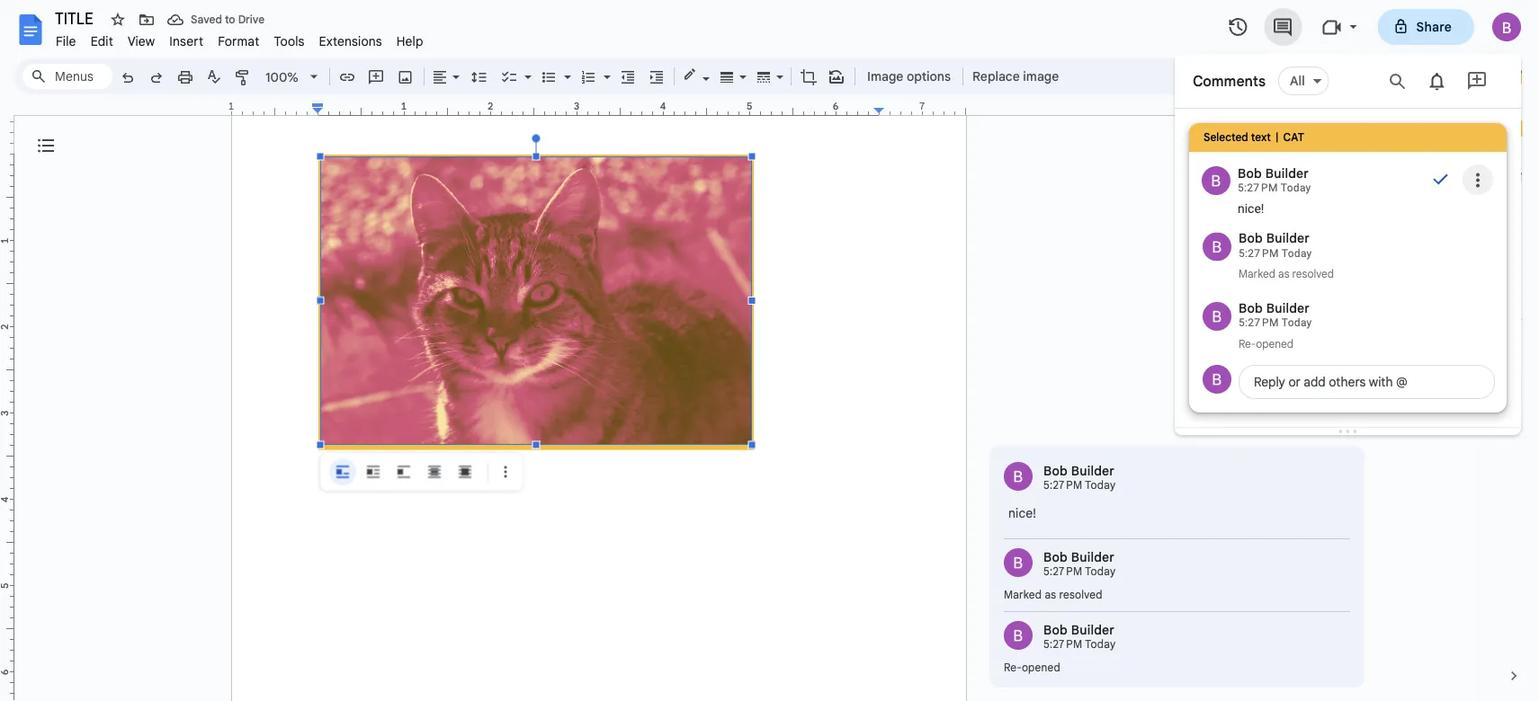 Task type: locate. For each thing, give the bounding box(es) containing it.
saved to drive
[[191, 13, 265, 27]]

bob inside bob builder 5:27 pm today marked as resolved
[[1239, 231, 1263, 247]]

Wrap text radio
[[360, 459, 387, 486]]

re- inside bob builder 5:27 pm today re-opened
[[1239, 338, 1256, 351]]

insert
[[169, 33, 203, 49]]

Break text radio
[[391, 459, 418, 486]]

comments dialog. open comment. author bob builder. 2 replies. 0 new replies. list item
[[1190, 123, 1507, 413]]

bob inside bob builder 5:27 pm today re-opened
[[1239, 301, 1263, 316]]

share button
[[1378, 9, 1475, 45]]

menu bar containing file
[[49, 23, 431, 53]]

0 horizontal spatial nice!
[[1009, 506, 1037, 522]]

selected text | cat
[[1204, 131, 1305, 144]]

1 vertical spatial resolved
[[1060, 589, 1103, 603]]

bob builder image
[[1202, 166, 1231, 195], [1203, 365, 1232, 394], [1004, 463, 1033, 492], [1004, 549, 1033, 578], [1004, 622, 1033, 651]]

bob
[[1238, 166, 1262, 181], [1239, 231, 1263, 247], [1239, 301, 1263, 316], [1044, 464, 1068, 479], [1044, 550, 1068, 566], [1044, 623, 1068, 639]]

right margin image
[[875, 102, 965, 115]]

bob builder 5:27 pm today for marked as resolved
[[1044, 550, 1116, 579]]

today inside bob builder 5:27 pm today re-opened
[[1282, 317, 1312, 329]]

1 horizontal spatial resolved
[[1293, 268, 1334, 281]]

bob builder image left bob builder 5:27 pm today re-opened
[[1203, 302, 1232, 331]]

1 vertical spatial re-
[[1004, 662, 1022, 676]]

as up bob builder 5:27 pm today re-opened
[[1279, 268, 1290, 281]]

0 horizontal spatial as
[[1045, 589, 1057, 603]]

1 vertical spatial bob builder image
[[1203, 302, 1232, 331]]

1 horizontal spatial marked
[[1239, 268, 1276, 281]]

as up re-opened on the right of page
[[1045, 589, 1057, 603]]

builder inside bob builder 5:27 pm today marked as resolved
[[1267, 231, 1310, 247]]

image
[[867, 68, 904, 84]]

1 bob builder image from the top
[[1203, 233, 1232, 261]]

5:27 pm inside bob builder 5:27 pm today re-opened
[[1239, 317, 1279, 329]]

0 vertical spatial resolved
[[1293, 268, 1334, 281]]

builder for bob builder 5:27 pm today re-opened bob builder icon
[[1267, 301, 1310, 316]]

opened down bob builder 5:27 pm today marked as resolved
[[1256, 338, 1294, 351]]

0 vertical spatial marked
[[1239, 268, 1276, 281]]

bob builder 5:27 pm today inside comments dialog. open comment. author bob builder. 2 replies. 0 new replies. list item
[[1238, 166, 1312, 194]]

today inside bob builder 5:27 pm today marked as resolved
[[1282, 247, 1312, 260]]

Reply field
[[1239, 365, 1495, 399]]

bob builder image left bob builder 5:27 pm today marked as resolved
[[1203, 233, 1232, 261]]

bob builder 5:27 pm today re-opened
[[1239, 301, 1312, 351]]

|
[[1276, 131, 1279, 144]]

opened down marked as resolved
[[1022, 662, 1061, 676]]

file
[[56, 33, 76, 49]]

help
[[397, 33, 423, 49]]

nice! up marked as resolved
[[1009, 506, 1037, 522]]

bob builder 5:27 pm today marked as resolved
[[1239, 231, 1334, 281]]

0 vertical spatial bob builder image
[[1203, 233, 1232, 261]]

menu bar banner
[[0, 0, 1540, 702]]

1 horizontal spatial nice!
[[1238, 201, 1265, 216]]

0 vertical spatial re-
[[1239, 338, 1256, 351]]

bob builder 5:27 pm today
[[1238, 166, 1312, 194], [1044, 464, 1116, 493], [1044, 550, 1116, 579], [1044, 623, 1116, 652]]

opened
[[1256, 338, 1294, 351], [1022, 662, 1061, 676]]

bob for bob builder image associated with re-opened
[[1044, 623, 1068, 639]]

builder for marked as resolved bob builder image
[[1071, 550, 1115, 566]]

as
[[1279, 268, 1290, 281], [1045, 589, 1057, 603]]

border weight image
[[717, 64, 738, 89]]

text
[[1251, 131, 1271, 144]]

builder for bob builder icon corresponding to bob builder 5:27 pm today marked as resolved
[[1267, 231, 1310, 247]]

saved
[[191, 13, 222, 27]]

format menu item
[[211, 31, 267, 52]]

resolved inside bob builder 5:27 pm today marked as resolved
[[1293, 268, 1334, 281]]

left margin image
[[232, 102, 323, 115]]

extensions menu item
[[312, 31, 389, 52]]

cat
[[1284, 131, 1305, 144]]

nice!
[[1238, 201, 1265, 216], [1009, 506, 1037, 522]]

builder for bob builder image for nice!
[[1071, 464, 1115, 479]]

file menu item
[[49, 31, 83, 52]]

1 vertical spatial opened
[[1022, 662, 1061, 676]]

marked up re-opened on the right of page
[[1004, 589, 1042, 603]]

5:27 pm
[[1238, 182, 1278, 194], [1239, 247, 1279, 260], [1239, 317, 1279, 329], [1044, 479, 1083, 493], [1044, 566, 1083, 579], [1044, 639, 1083, 652]]

0 vertical spatial nice!
[[1238, 201, 1265, 216]]

line & paragraph spacing image
[[469, 64, 490, 89]]

1 vertical spatial nice!
[[1009, 506, 1037, 522]]

resolved up re-opened on the right of page
[[1060, 589, 1103, 603]]

all
[[1290, 73, 1305, 89]]

0 horizontal spatial re-
[[1004, 662, 1022, 676]]

insert menu item
[[162, 31, 211, 52]]

comments application
[[0, 0, 1540, 702]]

2 bob builder image from the top
[[1203, 302, 1232, 331]]

nice! up bob builder 5:27 pm today marked as resolved
[[1238, 201, 1265, 216]]

toolbar
[[324, 459, 519, 486]]

bob builder image
[[1203, 233, 1232, 261], [1203, 302, 1232, 331]]

selected
[[1204, 131, 1249, 144]]

resolved up bob builder 5:27 pm today re-opened
[[1293, 268, 1334, 281]]

1 horizontal spatial opened
[[1256, 338, 1294, 351]]

marked
[[1239, 268, 1276, 281], [1004, 589, 1042, 603]]

bob builder image for bob builder 5:27 pm today re-opened
[[1203, 302, 1232, 331]]

tab list
[[1489, 53, 1540, 651]]

0 vertical spatial as
[[1279, 268, 1290, 281]]

builder
[[1266, 166, 1309, 181], [1267, 231, 1310, 247], [1267, 301, 1310, 316], [1071, 464, 1115, 479], [1071, 550, 1115, 566], [1071, 623, 1115, 639]]

Menus field
[[22, 64, 112, 89]]

option group inside comments application
[[329, 459, 479, 486]]

resolved
[[1293, 268, 1334, 281], [1060, 589, 1103, 603]]

menu bar
[[49, 23, 431, 53]]

re-
[[1239, 338, 1256, 351], [1004, 662, 1022, 676]]

marked up bob builder 5:27 pm today re-opened
[[1239, 268, 1276, 281]]

1 horizontal spatial re-
[[1239, 338, 1256, 351]]

today
[[1281, 182, 1312, 194], [1282, 247, 1312, 260], [1282, 317, 1312, 329], [1085, 479, 1116, 493], [1085, 566, 1116, 579], [1085, 639, 1116, 652]]

1 vertical spatial as
[[1045, 589, 1057, 603]]

0 horizontal spatial marked
[[1004, 589, 1042, 603]]

Star checkbox
[[105, 7, 130, 32]]

0 vertical spatial opened
[[1256, 338, 1294, 351]]

view
[[128, 33, 155, 49]]

1 horizontal spatial as
[[1279, 268, 1290, 281]]

builder inside bob builder 5:27 pm today re-opened
[[1267, 301, 1310, 316]]

bob for bob builder 5:27 pm today re-opened bob builder icon
[[1239, 301, 1263, 316]]

comments
[[1193, 72, 1266, 90]]

edit menu item
[[83, 31, 120, 52]]

option group
[[329, 459, 479, 486]]

bob builder image for marked as resolved
[[1004, 549, 1033, 578]]



Task type: vqa. For each thing, say whether or not it's contained in the screenshot.
Tools
yes



Task type: describe. For each thing, give the bounding box(es) containing it.
marked inside bob builder 5:27 pm today marked as resolved
[[1239, 268, 1276, 281]]

edit
[[91, 33, 113, 49]]

comment history dialogue. dialog
[[1175, 54, 1522, 435]]

bob builder image for nice!
[[1004, 463, 1033, 492]]

replace
[[973, 68, 1020, 84]]

Zoom text field
[[261, 65, 304, 90]]

help menu item
[[389, 31, 431, 52]]

builder for bob builder image associated with re-opened
[[1071, 623, 1115, 639]]

toolbar inside comments application
[[324, 459, 519, 486]]

bob builder 5:27 pm today for re-opened
[[1044, 623, 1116, 652]]

drive
[[238, 13, 265, 27]]

checklist menu image
[[520, 65, 532, 71]]

image
[[1023, 68, 1059, 84]]

tab list inside the 'menu bar' banner
[[1489, 53, 1540, 651]]

replace image
[[973, 68, 1059, 84]]

share
[[1417, 19, 1452, 35]]

bob builder 5:27 pm today for nice!
[[1044, 464, 1116, 493]]

Behind text radio
[[421, 459, 448, 486]]

tools
[[274, 33, 305, 49]]

image options button
[[859, 63, 959, 90]]

view menu item
[[120, 31, 162, 52]]

bob for bob builder image for nice!
[[1044, 464, 1068, 479]]

to
[[225, 13, 235, 27]]

1 vertical spatial marked
[[1004, 589, 1042, 603]]

all button
[[1279, 67, 1330, 95]]

main toolbar
[[112, 0, 1065, 225]]

bob for marked as resolved bob builder image
[[1044, 550, 1068, 566]]

opened inside bob builder 5:27 pm today re-opened
[[1256, 338, 1294, 351]]

top margin image
[[0, 68, 13, 159]]

bob for bob builder icon corresponding to bob builder 5:27 pm today marked as resolved
[[1239, 231, 1263, 247]]

Zoom field
[[258, 64, 326, 91]]

0 horizontal spatial opened
[[1022, 662, 1061, 676]]

re-opened
[[1004, 662, 1061, 676]]

as inside bob builder 5:27 pm today marked as resolved
[[1279, 268, 1290, 281]]

In front of text radio
[[452, 459, 479, 486]]

menu bar inside the 'menu bar' banner
[[49, 23, 431, 53]]

saved to drive button
[[163, 7, 269, 32]]

more options... image
[[1472, 169, 1485, 192]]

options
[[907, 68, 951, 84]]

image options
[[867, 68, 951, 84]]

bob builder image for re-opened
[[1004, 622, 1033, 651]]

bob builder image for bob builder 5:27 pm today marked as resolved
[[1203, 233, 1232, 261]]

In line radio
[[329, 459, 356, 486]]

format
[[218, 33, 260, 49]]

replace image button
[[967, 63, 1064, 90]]

tools menu item
[[267, 31, 312, 52]]

insert image image
[[395, 64, 416, 89]]

extensions
[[319, 33, 382, 49]]

Rename text field
[[49, 7, 103, 29]]

1
[[228, 100, 234, 112]]

0 horizontal spatial resolved
[[1060, 589, 1103, 603]]

5:27 pm inside bob builder 5:27 pm today marked as resolved
[[1239, 247, 1279, 260]]

marked as resolved
[[1004, 589, 1103, 603]]

nice! inside comments dialog. open comment. author bob builder. 2 replies. 0 new replies. list item
[[1238, 201, 1265, 216]]



